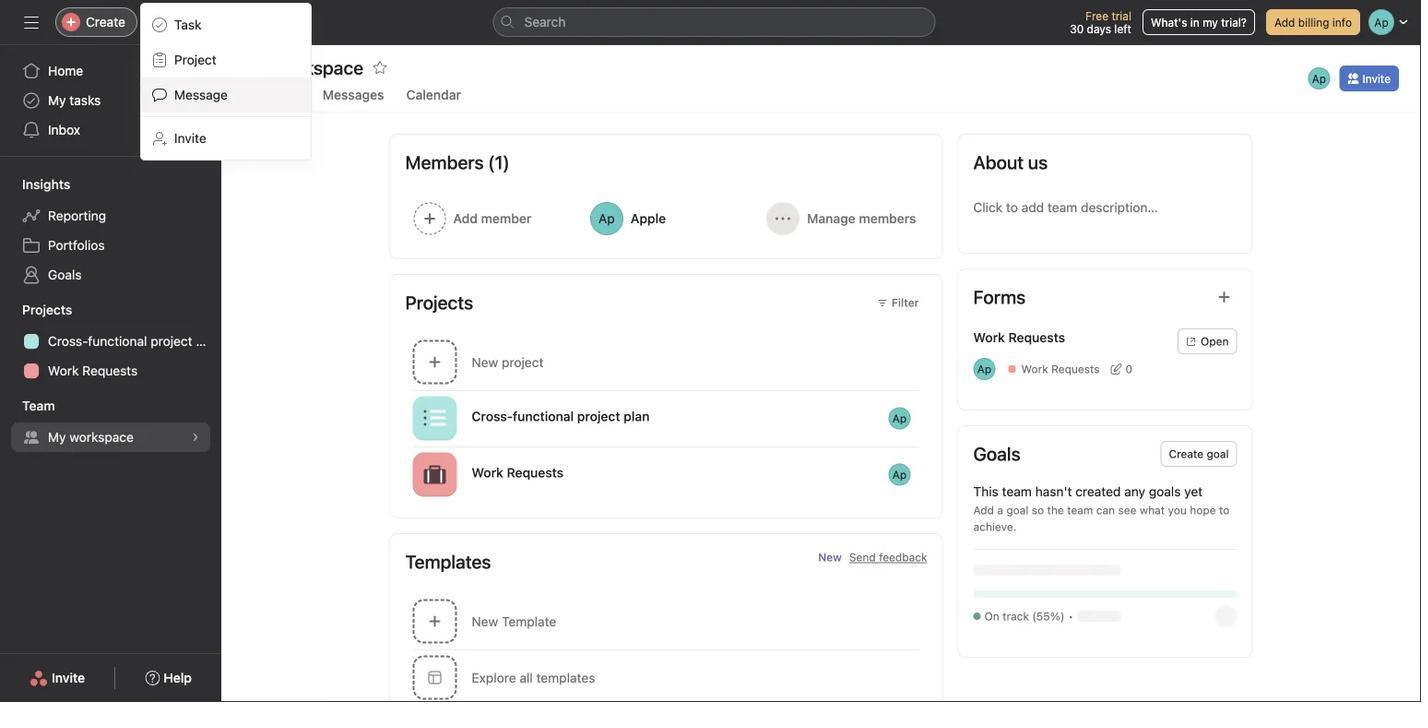 Task type: describe. For each thing, give the bounding box(es) containing it.
2 horizontal spatial work
[[1022, 363, 1049, 376]]

0 vertical spatial invite button
[[1340, 66, 1400, 91]]

filter
[[892, 296, 919, 309]]

insights element
[[0, 168, 221, 293]]

goals
[[1149, 484, 1181, 499]]

trial
[[1112, 9, 1132, 22]]

my tasks link
[[11, 86, 210, 115]]

info
[[1333, 16, 1353, 29]]

forms
[[974, 286, 1026, 308]]

left
[[1115, 22, 1132, 35]]

new template
[[472, 614, 557, 629]]

add to starred image
[[373, 60, 388, 75]]

0 horizontal spatial invite button
[[18, 662, 97, 695]]

home
[[48, 63, 83, 78]]

message
[[174, 87, 228, 102]]

help button
[[133, 662, 204, 695]]

this
[[974, 484, 999, 499]]

1 vertical spatial team
[[1068, 504, 1094, 517]]

all
[[520, 670, 533, 685]]

1 horizontal spatial requests
[[507, 465, 564, 480]]

1 horizontal spatial functional
[[513, 409, 574, 424]]

list image
[[424, 407, 446, 429]]

(55%)
[[1033, 610, 1065, 623]]

team button
[[0, 397, 55, 415]]

explore
[[472, 670, 516, 685]]

to
[[1220, 504, 1230, 517]]

on track (55%)
[[985, 610, 1065, 623]]

days
[[1087, 22, 1112, 35]]

work requests inside projects element
[[48, 363, 138, 378]]

portfolios
[[48, 238, 105, 253]]

1 horizontal spatial projects
[[406, 292, 473, 313]]

add inside this team hasn't created any goals yet add a goal so the team can see what you hope to achieve.
[[974, 504, 995, 517]]

add billing info
[[1275, 16, 1353, 29]]

workspace
[[69, 429, 134, 445]]

explore all templates
[[472, 670, 596, 685]]

calendar link
[[406, 87, 461, 112]]

work requests link inside projects element
[[11, 356, 210, 386]]

functional inside cross-functional project plan link
[[88, 334, 147, 349]]

apple
[[631, 211, 666, 226]]

a
[[998, 504, 1004, 517]]

0 vertical spatial invite
[[1363, 72, 1391, 85]]

1 horizontal spatial project
[[502, 355, 544, 370]]

teams element
[[0, 389, 221, 456]]

0 horizontal spatial team
[[1003, 484, 1032, 499]]

on
[[985, 610, 1000, 623]]

this team hasn't created any goals yet add a goal so the team can see what you hope to achieve.
[[974, 484, 1230, 533]]

create button
[[55, 7, 137, 37]]

1 horizontal spatial plan
[[624, 409, 650, 424]]

see details, my workspace image
[[190, 432, 201, 443]]

add member button
[[406, 194, 575, 244]]

filter button
[[869, 290, 928, 316]]

2 horizontal spatial project
[[577, 409, 621, 424]]

goals link
[[11, 260, 210, 290]]

what's in my trial? button
[[1143, 9, 1256, 35]]

overview link
[[244, 87, 301, 112]]

calendar
[[406, 87, 461, 102]]

billing
[[1299, 16, 1330, 29]]

messages
[[323, 87, 384, 102]]

open
[[1201, 335, 1229, 348]]

the
[[1048, 504, 1065, 517]]

•
[[1069, 610, 1074, 623]]

search button
[[493, 7, 936, 37]]

team
[[22, 398, 55, 413]]

create form image
[[1217, 290, 1232, 304]]

1 horizontal spatial work requests
[[472, 465, 564, 480]]

projects button
[[0, 301, 72, 319]]

plan inside projects element
[[196, 334, 221, 349]]

create goal
[[1169, 447, 1229, 460]]

new for projects
[[472, 355, 498, 370]]

0
[[1126, 363, 1133, 376]]

templates
[[537, 670, 596, 685]]

free
[[1086, 9, 1109, 22]]

my tasks
[[48, 93, 101, 108]]

search
[[525, 14, 566, 30]]

1 horizontal spatial work requests link
[[1007, 361, 1100, 377]]

cross-functional project plan inside projects element
[[48, 334, 221, 349]]

cross- inside cross-functional project plan link
[[48, 334, 88, 349]]

trial?
[[1222, 16, 1247, 29]]

1 horizontal spatial invite
[[174, 131, 206, 146]]

any
[[1125, 484, 1146, 499]]

work inside projects element
[[48, 363, 79, 378]]

overview
[[244, 87, 301, 102]]

created
[[1076, 484, 1121, 499]]

free trial 30 days left
[[1070, 9, 1132, 35]]

message menu item
[[141, 78, 311, 113]]

my workspace link
[[11, 423, 210, 452]]

achieve.
[[974, 520, 1017, 533]]

search list box
[[493, 7, 936, 37]]

send feedback link
[[850, 549, 928, 566]]

hope
[[1190, 504, 1217, 517]]

add inside add billing info button
[[1275, 16, 1296, 29]]

track
[[1003, 610, 1030, 623]]

1 vertical spatial cross-functional project plan
[[472, 409, 650, 424]]

project
[[174, 52, 217, 67]]

manage members
[[807, 211, 917, 226]]



Task type: vqa. For each thing, say whether or not it's contained in the screenshot.
•
yes



Task type: locate. For each thing, give the bounding box(es) containing it.
0 horizontal spatial work
[[48, 363, 79, 378]]

0 vertical spatial my
[[48, 93, 66, 108]]

1 vertical spatial create
[[1169, 447, 1204, 460]]

1 vertical spatial plan
[[624, 409, 650, 424]]

manage members button
[[759, 194, 928, 244]]

2 vertical spatial invite
[[52, 670, 85, 686]]

global element
[[0, 45, 221, 156]]

feedback
[[879, 551, 928, 564]]

goals down portfolios
[[48, 267, 82, 282]]

goals
[[48, 267, 82, 282], [974, 443, 1021, 465]]

2 vertical spatial new
[[472, 614, 498, 629]]

1 vertical spatial functional
[[513, 409, 574, 424]]

cross- down new project
[[472, 409, 513, 424]]

0 horizontal spatial project
[[151, 334, 193, 349]]

projects inside dropdown button
[[22, 302, 72, 317]]

reporting
[[48, 208, 106, 223]]

task
[[174, 17, 202, 32]]

requests
[[1052, 363, 1100, 376], [82, 363, 138, 378], [507, 465, 564, 480]]

1 vertical spatial my
[[48, 429, 66, 445]]

portfolios link
[[11, 231, 210, 260]]

create for create goal
[[1169, 447, 1204, 460]]

help
[[164, 670, 192, 686]]

yet
[[1185, 484, 1203, 499]]

ap
[[1313, 72, 1327, 85], [978, 363, 992, 376], [893, 412, 907, 425], [893, 468, 907, 481]]

2 vertical spatial project
[[577, 409, 621, 424]]

plan
[[196, 334, 221, 349], [624, 409, 650, 424]]

2 horizontal spatial requests
[[1052, 363, 1100, 376]]

0 vertical spatial plan
[[196, 334, 221, 349]]

insights
[[22, 177, 70, 192]]

1 horizontal spatial work
[[472, 465, 504, 480]]

work requests down work requests
[[1022, 363, 1100, 376]]

goals inside "link"
[[48, 267, 82, 282]]

1 horizontal spatial team
[[1068, 504, 1094, 517]]

2 horizontal spatial work requests
[[1022, 363, 1100, 376]]

templates
[[406, 551, 491, 573]]

1 vertical spatial project
[[502, 355, 544, 370]]

create
[[86, 14, 125, 30], [1169, 447, 1204, 460]]

team right the
[[1068, 504, 1094, 517]]

cross-functional project plan link
[[11, 327, 221, 356]]

0 vertical spatial functional
[[88, 334, 147, 349]]

work requests link
[[11, 356, 210, 386], [1007, 361, 1100, 377]]

messages link
[[323, 87, 384, 112]]

new for templates
[[472, 614, 498, 629]]

projects down portfolios
[[22, 302, 72, 317]]

in
[[1191, 16, 1200, 29]]

my inside 'teams' element
[[48, 429, 66, 445]]

0 vertical spatial cross-
[[48, 334, 88, 349]]

my for my workspace
[[48, 429, 66, 445]]

1 vertical spatial add
[[974, 504, 995, 517]]

my workspace
[[244, 56, 364, 78]]

0 horizontal spatial requests
[[82, 363, 138, 378]]

0 horizontal spatial goals
[[48, 267, 82, 282]]

invite button
[[1340, 66, 1400, 91], [18, 662, 97, 695]]

work down work requests
[[1022, 363, 1049, 376]]

create for create
[[86, 14, 125, 30]]

my for my tasks
[[48, 93, 66, 108]]

apple button
[[582, 194, 751, 244]]

cross-
[[48, 334, 88, 349], [472, 409, 513, 424]]

my inside global element
[[48, 93, 66, 108]]

1 horizontal spatial invite button
[[1340, 66, 1400, 91]]

0 horizontal spatial invite
[[52, 670, 85, 686]]

projects up new project
[[406, 292, 473, 313]]

0 horizontal spatial create
[[86, 14, 125, 30]]

create up "yet"
[[1169, 447, 1204, 460]]

0 horizontal spatial goal
[[1007, 504, 1029, 517]]

cross-functional project plan
[[48, 334, 221, 349], [472, 409, 650, 424]]

0 horizontal spatial functional
[[88, 334, 147, 349]]

1 vertical spatial invite
[[174, 131, 206, 146]]

1 horizontal spatial add
[[1275, 16, 1296, 29]]

my
[[48, 93, 66, 108], [48, 429, 66, 445]]

cross- down the projects dropdown button on the left top of page
[[48, 334, 88, 349]]

goal
[[1207, 447, 1229, 460], [1007, 504, 1029, 517]]

30
[[1070, 22, 1084, 35]]

goal inside this team hasn't created any goals yet add a goal so the team can see what you hope to achieve.
[[1007, 504, 1029, 517]]

new send feedback
[[819, 551, 928, 564]]

1 horizontal spatial goals
[[974, 443, 1021, 465]]

work requests link up 'teams' element
[[11, 356, 210, 386]]

1 vertical spatial goal
[[1007, 504, 1029, 517]]

create inside create "dropdown button"
[[86, 14, 125, 30]]

1 vertical spatial invite button
[[18, 662, 97, 695]]

briefcase image
[[424, 464, 446, 486]]

my workspace
[[48, 429, 134, 445]]

work requests link down work requests
[[1007, 361, 1100, 377]]

new project
[[472, 355, 544, 370]]

0 horizontal spatial cross-functional project plan
[[48, 334, 221, 349]]

0 horizontal spatial plan
[[196, 334, 221, 349]]

0 horizontal spatial work requests
[[48, 363, 138, 378]]

projects element
[[0, 293, 221, 389]]

hide sidebar image
[[24, 15, 39, 30]]

add left a
[[974, 504, 995, 517]]

1 my from the top
[[48, 93, 66, 108]]

requests inside projects element
[[82, 363, 138, 378]]

2 horizontal spatial invite
[[1363, 72, 1391, 85]]

0 vertical spatial goal
[[1207, 447, 1229, 460]]

1 horizontal spatial create
[[1169, 447, 1204, 460]]

work requests down cross-functional project plan link
[[48, 363, 138, 378]]

1 vertical spatial goals
[[974, 443, 1021, 465]]

work
[[1022, 363, 1049, 376], [48, 363, 79, 378], [472, 465, 504, 480]]

goals up this
[[974, 443, 1021, 465]]

you
[[1169, 504, 1187, 517]]

2 my from the top
[[48, 429, 66, 445]]

members (1)
[[406, 151, 510, 173]]

invite
[[1363, 72, 1391, 85], [174, 131, 206, 146], [52, 670, 85, 686]]

create up home link
[[86, 14, 125, 30]]

0 horizontal spatial work requests link
[[11, 356, 210, 386]]

inbox
[[48, 122, 80, 137]]

0 vertical spatial new
[[472, 355, 498, 370]]

0 vertical spatial project
[[151, 334, 193, 349]]

create goal button
[[1161, 441, 1238, 467]]

goal up to at the right
[[1207, 447, 1229, 460]]

home link
[[11, 56, 210, 86]]

what
[[1140, 504, 1165, 517]]

0 vertical spatial team
[[1003, 484, 1032, 499]]

work requests right briefcase image
[[472, 465, 564, 480]]

about us
[[974, 151, 1048, 173]]

project
[[151, 334, 193, 349], [502, 355, 544, 370], [577, 409, 621, 424]]

tasks
[[69, 93, 101, 108]]

reporting link
[[11, 201, 210, 231]]

can
[[1097, 504, 1116, 517]]

my left 'tasks'
[[48, 93, 66, 108]]

1 vertical spatial cross-
[[472, 409, 513, 424]]

new
[[472, 355, 498, 370], [819, 551, 842, 564], [472, 614, 498, 629]]

work up team at bottom
[[48, 363, 79, 378]]

create inside create goal button
[[1169, 447, 1204, 460]]

my down team at bottom
[[48, 429, 66, 445]]

goal right a
[[1007, 504, 1029, 517]]

open button
[[1178, 328, 1238, 354]]

add left billing in the right of the page
[[1275, 16, 1296, 29]]

template
[[502, 614, 557, 629]]

1 horizontal spatial cross-
[[472, 409, 513, 424]]

send
[[850, 551, 876, 564]]

functional down goals "link"
[[88, 334, 147, 349]]

cross-functional project plan down goals "link"
[[48, 334, 221, 349]]

insights button
[[0, 175, 70, 194]]

goal inside button
[[1207, 447, 1229, 460]]

add billing info button
[[1267, 9, 1361, 35]]

0 vertical spatial create
[[86, 14, 125, 30]]

0 vertical spatial add
[[1275, 16, 1296, 29]]

1 horizontal spatial goal
[[1207, 447, 1229, 460]]

0 horizontal spatial cross-
[[48, 334, 88, 349]]

team up a
[[1003, 484, 1032, 499]]

inbox link
[[11, 115, 210, 145]]

1 vertical spatial new
[[819, 551, 842, 564]]

0 horizontal spatial add
[[974, 504, 995, 517]]

work right briefcase image
[[472, 465, 504, 480]]

0 vertical spatial cross-functional project plan
[[48, 334, 221, 349]]

0 vertical spatial goals
[[48, 267, 82, 282]]

hasn't
[[1036, 484, 1073, 499]]

0 horizontal spatial projects
[[22, 302, 72, 317]]

so
[[1032, 504, 1045, 517]]

what's in my trial?
[[1151, 16, 1247, 29]]

see
[[1119, 504, 1137, 517]]

1 horizontal spatial cross-functional project plan
[[472, 409, 650, 424]]

my
[[1203, 16, 1219, 29]]

work requests
[[974, 330, 1066, 345]]

functional
[[88, 334, 147, 349], [513, 409, 574, 424]]

add member
[[453, 211, 532, 226]]

team
[[1003, 484, 1032, 499], [1068, 504, 1094, 517]]

cross-functional project plan down new project
[[472, 409, 650, 424]]

functional down new project
[[513, 409, 574, 424]]



